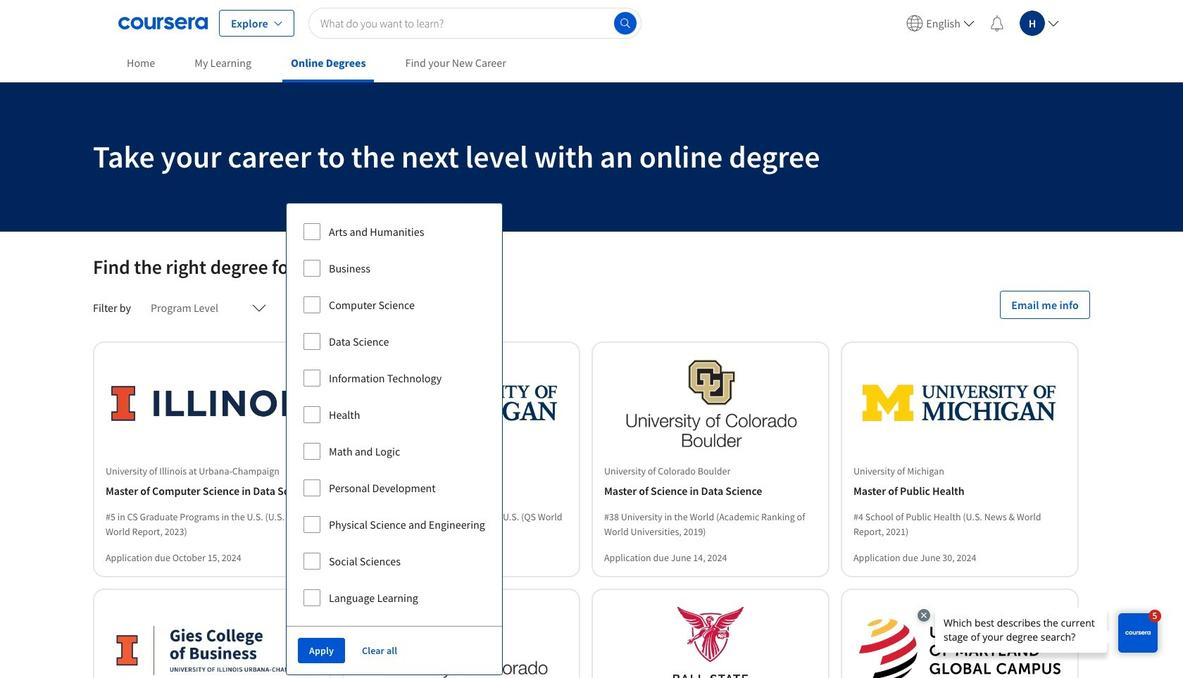 Task type: locate. For each thing, give the bounding box(es) containing it.
university of illinois at urbana-champaign logo image
[[111, 360, 313, 447], [111, 607, 313, 678]]

university of michigan logo image
[[361, 360, 562, 447], [860, 360, 1061, 447]]

0 vertical spatial university of colorado boulder logo image
[[610, 360, 812, 447]]

0 horizontal spatial university of colorado boulder logo image
[[361, 607, 562, 678]]

1 vertical spatial university of illinois at urbana-champaign logo image
[[111, 607, 313, 678]]

menu
[[901, 0, 1065, 46]]

menu item
[[901, 6, 981, 40]]

1 university of illinois at urbana-champaign logo image from the top
[[111, 360, 313, 447]]

1 vertical spatial university of colorado boulder logo image
[[361, 607, 562, 678]]

None search field
[[309, 7, 642, 38]]

1 horizontal spatial university of michigan logo image
[[860, 360, 1061, 447]]

0 horizontal spatial university of michigan logo image
[[361, 360, 562, 447]]

0 vertical spatial university of illinois at urbana-champaign logo image
[[111, 360, 313, 447]]

university of colorado boulder logo image
[[610, 360, 812, 447], [361, 607, 562, 678]]



Task type: describe. For each thing, give the bounding box(es) containing it.
options list list box
[[287, 204, 502, 626]]

1 horizontal spatial university of colorado boulder logo image
[[610, 360, 812, 447]]

2 university of illinois at urbana-champaign logo image from the top
[[111, 607, 313, 678]]

coursera image
[[118, 12, 208, 34]]

actions toolbar
[[287, 626, 502, 675]]

university of maryland global campus logo image
[[860, 607, 1061, 678]]

1 university of michigan logo image from the left
[[361, 360, 562, 447]]

ball state university logo image
[[610, 607, 812, 678]]

2 university of michigan logo image from the left
[[860, 360, 1061, 447]]



Task type: vqa. For each thing, say whether or not it's contained in the screenshot.
can to the right
no



